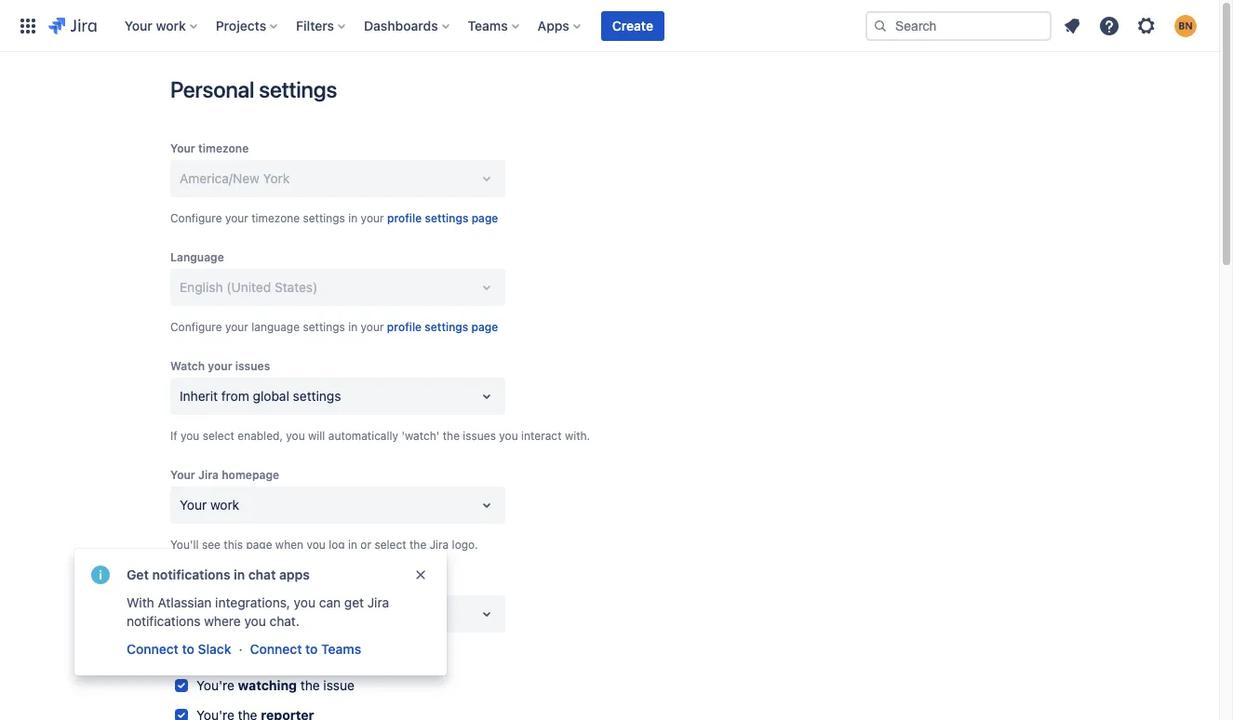 Task type: vqa. For each thing, say whether or not it's contained in the screenshot.
Projects link
no



Task type: describe. For each thing, give the bounding box(es) containing it.
'watch'
[[402, 429, 440, 443]]

Search field
[[866, 11, 1052, 41]]

projects
[[216, 17, 266, 33]]

to for teams
[[306, 642, 318, 657]]

get for get notifications in chat apps
[[127, 567, 149, 583]]

you left log on the left bottom of page
[[307, 538, 326, 552]]

get for get email updates for issue activity when:
[[170, 651, 189, 665]]

0 vertical spatial activity
[[325, 577, 365, 591]]

2 vertical spatial page
[[246, 538, 272, 552]]

get
[[344, 595, 364, 611]]

inherit
[[180, 388, 218, 404]]

issue for the
[[324, 678, 355, 694]]

chat
[[248, 567, 276, 583]]

language
[[170, 251, 224, 264]]

personal
[[170, 76, 254, 102]]

you're
[[196, 678, 235, 694]]

issue for for
[[293, 577, 322, 591]]

get notifications in chat apps
[[127, 567, 310, 583]]

2 horizontal spatial jira
[[430, 538, 449, 552]]

1 vertical spatial your work
[[180, 497, 239, 513]]

page for configure your language settings in your profile settings page
[[472, 320, 498, 334]]

enabled,
[[238, 429, 283, 443]]

0 horizontal spatial select
[[203, 429, 235, 443]]

you left will on the left of page
[[286, 429, 305, 443]]

0 horizontal spatial timezone
[[198, 142, 249, 156]]

configure for configure your timezone settings in your
[[170, 211, 222, 225]]

2 open image from the top
[[476, 603, 498, 626]]

watching
[[238, 678, 297, 694]]

1 vertical spatial issue
[[287, 651, 314, 665]]

homepage
[[222, 468, 279, 482]]

filters
[[296, 17, 334, 33]]

inherit from global settings
[[180, 388, 341, 404]]

projects button
[[210, 11, 285, 41]]

when
[[276, 538, 304, 552]]

profile for configure your timezone settings in your
[[387, 211, 422, 225]]

slack
[[198, 642, 231, 657]]

help image
[[1099, 14, 1121, 37]]

teams inside the teams 'popup button'
[[468, 17, 508, 33]]

configure your timezone settings in your profile settings page
[[170, 211, 499, 225]]

with
[[127, 595, 154, 611]]

1 open image from the top
[[476, 277, 498, 299]]

email
[[170, 577, 200, 591]]

2 horizontal spatial the
[[443, 429, 460, 443]]

your timezone
[[170, 142, 249, 156]]

if
[[170, 429, 177, 443]]

0 vertical spatial jira
[[198, 468, 219, 482]]

configure your language settings in your profile settings page
[[170, 320, 498, 334]]

notifications image
[[1062, 14, 1084, 37]]

page for configure your timezone settings in your profile settings page
[[472, 211, 499, 225]]

profile for configure your language settings in your
[[387, 320, 422, 334]]

1 horizontal spatial timezone
[[252, 211, 300, 225]]

if you select enabled, you will automatically 'watch' the issues you interact with.
[[170, 429, 591, 443]]

0 vertical spatial for
[[275, 577, 290, 591]]

personal settings
[[170, 76, 337, 102]]

your for issues
[[208, 359, 232, 373]]

get email updates for issue activity when:
[[170, 651, 390, 665]]

connect to teams button
[[248, 639, 363, 661]]

with.
[[565, 429, 591, 443]]

see
[[202, 538, 221, 552]]

your jira homepage
[[170, 468, 279, 482]]

connect to slack button
[[125, 639, 233, 661]]

global
[[253, 388, 290, 404]]

work inside popup button
[[156, 17, 186, 33]]



Task type: locate. For each thing, give the bounding box(es) containing it.
0 vertical spatial your work
[[125, 17, 186, 33]]

1 vertical spatial select
[[375, 538, 407, 552]]

email up you're
[[192, 651, 220, 665]]

profile settings page link
[[387, 210, 499, 228], [387, 318, 498, 337]]

0 vertical spatial select
[[203, 429, 235, 443]]

select right the or
[[375, 538, 407, 552]]

1 vertical spatial open image
[[476, 603, 498, 626]]

dashboards
[[364, 17, 438, 33]]

send me email notifications
[[180, 606, 345, 622]]

2 vertical spatial the
[[301, 678, 320, 694]]

profile
[[387, 211, 422, 225], [387, 320, 422, 334]]

connect for connect to slack
[[127, 642, 179, 657]]

work left "projects"
[[156, 17, 186, 33]]

jira inside with atlassian integrations, you can get jira notifications where you chat.
[[368, 595, 390, 611]]

updates
[[223, 651, 266, 665]]

1 horizontal spatial issues
[[463, 429, 496, 443]]

connect inside "button"
[[250, 642, 302, 657]]

1 horizontal spatial jira
[[368, 595, 390, 611]]

in
[[349, 211, 358, 225], [348, 320, 358, 334], [348, 538, 358, 552], [234, 567, 245, 583]]

your profile and settings image
[[1175, 14, 1198, 37]]

0 horizontal spatial get
[[127, 567, 149, 583]]

2 open image from the top
[[476, 386, 498, 408]]

None text field
[[180, 387, 183, 406]]

from
[[221, 388, 249, 404]]

teams button
[[463, 11, 527, 41]]

when:
[[359, 651, 390, 665]]

jira right get in the left of the page
[[368, 595, 390, 611]]

teams down can
[[321, 642, 361, 657]]

activity
[[325, 577, 365, 591], [317, 651, 356, 665]]

create
[[613, 17, 654, 33]]

1 horizontal spatial connect
[[250, 642, 302, 657]]

connect to teams
[[250, 642, 361, 657]]

chat.
[[270, 614, 300, 630]]

teams inside connect to teams "button"
[[321, 642, 361, 657]]

your work
[[125, 17, 186, 33], [180, 497, 239, 513]]

interact
[[522, 429, 562, 443]]

settings image
[[1136, 14, 1158, 37]]

connect down with
[[127, 642, 179, 657]]

email right me in the bottom left of the page
[[236, 606, 268, 622]]

the up dismiss icon
[[410, 538, 427, 552]]

open image
[[476, 277, 498, 299], [476, 603, 498, 626]]

configure
[[170, 211, 222, 225], [170, 320, 222, 334]]

1 vertical spatial for
[[269, 651, 284, 665]]

1 horizontal spatial teams
[[468, 17, 508, 33]]

1 vertical spatial email
[[192, 651, 220, 665]]

the
[[443, 429, 460, 443], [410, 538, 427, 552], [301, 678, 320, 694]]

3 open image from the top
[[476, 494, 498, 517]]

your work down your jira homepage
[[180, 497, 239, 513]]

your work left "projects"
[[125, 17, 186, 33]]

0 vertical spatial profile
[[387, 211, 422, 225]]

automatically
[[329, 429, 399, 443]]

2 to from the left
[[306, 642, 318, 657]]

email
[[236, 606, 268, 622], [192, 651, 220, 665]]

you'll see this page when you log in or select the jira logo.
[[170, 538, 478, 552]]

1 horizontal spatial the
[[410, 538, 427, 552]]

0 vertical spatial issues
[[235, 359, 270, 373]]

connect to slack
[[127, 642, 231, 657]]

2 connect from the left
[[250, 642, 302, 657]]

info image
[[89, 564, 112, 587]]

activity up get in the left of the page
[[325, 577, 365, 591]]

watch your issues
[[170, 359, 270, 373]]

to inside connect to teams "button"
[[306, 642, 318, 657]]

your
[[225, 211, 249, 225], [361, 211, 384, 225], [225, 320, 249, 334], [361, 320, 384, 334], [208, 359, 232, 373]]

your work button
[[119, 11, 205, 41]]

log
[[329, 538, 345, 552]]

0 horizontal spatial email
[[192, 651, 220, 665]]

jira left homepage
[[198, 468, 219, 482]]

jira left logo. on the left bottom of the page
[[430, 538, 449, 552]]

teams
[[468, 17, 508, 33], [321, 642, 361, 657]]

connect down chat.
[[250, 642, 302, 657]]

connect
[[127, 642, 179, 657], [250, 642, 302, 657]]

you down integrations,
[[244, 614, 266, 630]]

0 horizontal spatial teams
[[321, 642, 361, 657]]

None text field
[[180, 496, 183, 515]]

0 horizontal spatial jira
[[198, 468, 219, 482]]

your inside 'your work' popup button
[[125, 17, 153, 33]]

1 profile settings page link from the top
[[387, 210, 499, 228]]

notifications
[[152, 567, 230, 583], [203, 577, 272, 591], [271, 606, 345, 622], [127, 614, 201, 630]]

0 vertical spatial get
[[127, 567, 149, 583]]

0 vertical spatial profile settings page link
[[387, 210, 499, 228]]

1 vertical spatial issues
[[463, 429, 496, 443]]

1 vertical spatial teams
[[321, 642, 361, 657]]

configure up watch on the left
[[170, 320, 222, 334]]

profile settings page link for configure your timezone settings in your profile settings page
[[387, 210, 499, 228]]

1 horizontal spatial work
[[210, 497, 239, 513]]

0 vertical spatial open image
[[476, 168, 498, 190]]

me
[[214, 606, 233, 622]]

jira image
[[48, 14, 97, 37], [48, 14, 97, 37]]

apps button
[[532, 11, 588, 41]]

your
[[125, 17, 153, 33], [170, 142, 195, 156], [170, 468, 195, 482], [180, 497, 207, 513]]

0 horizontal spatial connect
[[127, 642, 179, 657]]

1 horizontal spatial email
[[236, 606, 268, 622]]

0 vertical spatial teams
[[468, 17, 508, 33]]

2 configure from the top
[[170, 320, 222, 334]]

issue
[[293, 577, 322, 591], [287, 651, 314, 665], [324, 678, 355, 694]]

issues
[[235, 359, 270, 373], [463, 429, 496, 443]]

issues up inherit from global settings
[[235, 359, 270, 373]]

0 vertical spatial work
[[156, 17, 186, 33]]

where
[[204, 614, 241, 630]]

banner containing your work
[[0, 0, 1220, 52]]

email notifications for issue activity
[[170, 577, 365, 591]]

your for language
[[225, 320, 249, 334]]

to inside connect to slack button
[[182, 642, 195, 657]]

you right if
[[181, 429, 200, 443]]

can
[[319, 595, 341, 611]]

1 horizontal spatial to
[[306, 642, 318, 657]]

to for slack
[[182, 642, 195, 657]]

1 vertical spatial timezone
[[252, 211, 300, 225]]

atlassian
[[158, 595, 212, 611]]

settings
[[259, 76, 337, 102], [303, 211, 345, 225], [425, 211, 469, 225], [303, 320, 345, 334], [425, 320, 469, 334], [293, 388, 341, 404]]

issue up the you're watching the issue
[[287, 651, 314, 665]]

filters button
[[291, 11, 353, 41]]

apps
[[279, 567, 310, 583]]

0 horizontal spatial to
[[182, 642, 195, 657]]

connect for connect to teams
[[250, 642, 302, 657]]

notifications down atlassian
[[127, 614, 201, 630]]

timezone
[[198, 142, 249, 156], [252, 211, 300, 225]]

work
[[156, 17, 186, 33], [210, 497, 239, 513]]

1 profile from the top
[[387, 211, 422, 225]]

profile settings page link for configure your language settings in your profile settings page
[[387, 318, 498, 337]]

0 horizontal spatial work
[[156, 17, 186, 33]]

0 vertical spatial the
[[443, 429, 460, 443]]

get up with
[[127, 567, 149, 583]]

1 vertical spatial work
[[210, 497, 239, 513]]

0 vertical spatial configure
[[170, 211, 222, 225]]

1 vertical spatial configure
[[170, 320, 222, 334]]

open image for your work
[[476, 494, 498, 517]]

2 profile settings page link from the top
[[387, 318, 498, 337]]

jira
[[198, 468, 219, 482], [430, 538, 449, 552], [368, 595, 390, 611]]

configure up language
[[170, 211, 222, 225]]

0 vertical spatial page
[[472, 211, 499, 225]]

1 vertical spatial get
[[170, 651, 189, 665]]

1 vertical spatial jira
[[430, 538, 449, 552]]

2 profile from the top
[[387, 320, 422, 334]]

2 vertical spatial issue
[[324, 678, 355, 694]]

the down connect to teams "button" on the bottom left of the page
[[301, 678, 320, 694]]

or
[[361, 538, 372, 552]]

1 vertical spatial page
[[472, 320, 498, 334]]

1 vertical spatial activity
[[317, 651, 356, 665]]

you're watching the issue
[[196, 678, 355, 694]]

open image
[[476, 168, 498, 190], [476, 386, 498, 408], [476, 494, 498, 517]]

connect inside button
[[127, 642, 179, 657]]

you left interact
[[499, 429, 518, 443]]

configure for configure your language settings in your
[[170, 320, 222, 334]]

apps
[[538, 17, 570, 33]]

notifications up integrations,
[[203, 577, 272, 591]]

will
[[308, 429, 325, 443]]

dismiss image
[[413, 568, 428, 583]]

issue up can
[[293, 577, 322, 591]]

you
[[181, 429, 200, 443], [286, 429, 305, 443], [499, 429, 518, 443], [307, 538, 326, 552], [294, 595, 316, 611], [244, 614, 266, 630]]

2 vertical spatial open image
[[476, 494, 498, 517]]

send
[[180, 606, 211, 622]]

0 vertical spatial timezone
[[198, 142, 249, 156]]

create button
[[601, 11, 665, 41]]

integrations,
[[215, 595, 290, 611]]

1 connect from the left
[[127, 642, 179, 657]]

notifications up the connect to teams
[[271, 606, 345, 622]]

this
[[224, 538, 243, 552]]

1 horizontal spatial get
[[170, 651, 189, 665]]

1 vertical spatial profile
[[387, 320, 422, 334]]

with atlassian integrations, you can get jira notifications where you chat.
[[127, 595, 390, 630]]

page
[[472, 211, 499, 225], [472, 320, 498, 334], [246, 538, 272, 552]]

1 open image from the top
[[476, 168, 498, 190]]

notifications up atlassian
[[152, 567, 230, 583]]

language
[[252, 320, 300, 334]]

you'll
[[170, 538, 199, 552]]

teams left "apps"
[[468, 17, 508, 33]]

0 vertical spatial email
[[236, 606, 268, 622]]

banner
[[0, 0, 1220, 52]]

activity left when:
[[317, 651, 356, 665]]

1 vertical spatial the
[[410, 538, 427, 552]]

to
[[182, 642, 195, 657], [306, 642, 318, 657]]

get
[[127, 567, 149, 583], [170, 651, 189, 665]]

search image
[[874, 18, 888, 33]]

0 vertical spatial open image
[[476, 277, 498, 299]]

your work inside 'your work' popup button
[[125, 17, 186, 33]]

1 configure from the top
[[170, 211, 222, 225]]

primary element
[[11, 0, 866, 52]]

open image for inherit from global settings
[[476, 386, 498, 408]]

issues right 'watch'
[[463, 429, 496, 443]]

issue down connect to teams "button" on the bottom left of the page
[[324, 678, 355, 694]]

for
[[275, 577, 290, 591], [269, 651, 284, 665]]

the right 'watch'
[[443, 429, 460, 443]]

1 horizontal spatial select
[[375, 538, 407, 552]]

work down your jira homepage
[[210, 497, 239, 513]]

1 to from the left
[[182, 642, 195, 657]]

select
[[203, 429, 235, 443], [375, 538, 407, 552]]

get left 'slack'
[[170, 651, 189, 665]]

you left can
[[294, 595, 316, 611]]

for up the you're watching the issue
[[269, 651, 284, 665]]

0 vertical spatial issue
[[293, 577, 322, 591]]

appswitcher icon image
[[17, 14, 39, 37]]

0 horizontal spatial issues
[[235, 359, 270, 373]]

2 vertical spatial jira
[[368, 595, 390, 611]]

0 horizontal spatial the
[[301, 678, 320, 694]]

dashboards button
[[359, 11, 457, 41]]

1 vertical spatial open image
[[476, 386, 498, 408]]

watch
[[170, 359, 205, 373]]

your for timezone
[[225, 211, 249, 225]]

notifications inside with atlassian integrations, you can get jira notifications where you chat.
[[127, 614, 201, 630]]

select up your jira homepage
[[203, 429, 235, 443]]

1 vertical spatial profile settings page link
[[387, 318, 498, 337]]

for up integrations,
[[275, 577, 290, 591]]

logo.
[[452, 538, 478, 552]]



